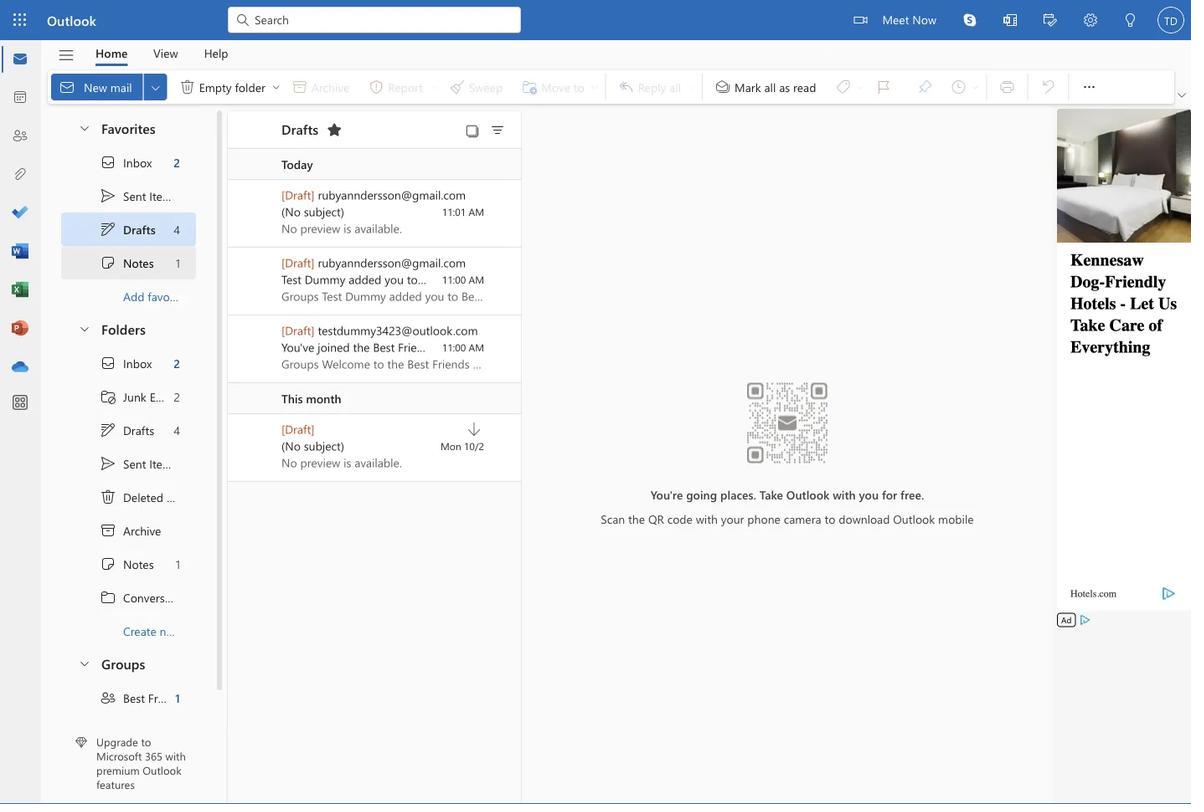 Task type: vqa. For each thing, say whether or not it's contained in the screenshot.


Task type: describe. For each thing, give the bounding box(es) containing it.
message list no items selected list box
[[228, 149, 565, 804]]

 button
[[49, 41, 83, 70]]

view
[[153, 45, 178, 61]]

select a message checkbox for (no subject)
[[248, 191, 281, 218]]

mobile
[[938, 511, 974, 527]]

2 4 from the top
[[174, 423, 180, 438]]

 inside "tree"
[[100, 456, 116, 472]]

new group tree item
[[61, 715, 196, 749]]

outlook down the free.
[[893, 511, 935, 527]]

0 horizontal spatial best
[[373, 340, 395, 355]]

 tree item
[[61, 682, 196, 715]]

1 for 1st  tree item from the top of the page
[[176, 255, 180, 271]]

outlook banner
[[0, 0, 1191, 42]]

1  tree item from the top
[[61, 213, 196, 246]]

email
[[150, 389, 177, 405]]

dummy
[[305, 272, 345, 287]]

 for groups
[[78, 657, 91, 671]]

mark
[[735, 79, 761, 94]]

no for 
[[281, 455, 297, 471]]

 new mail
[[59, 79, 132, 95]]

meet
[[882, 11, 909, 27]]

 button
[[144, 74, 167, 101]]

help button
[[192, 40, 241, 66]]

1 vertical spatial items
[[149, 456, 178, 472]]

more apps image
[[12, 395, 28, 412]]

2 inside the  junk email 2
[[174, 389, 180, 405]]

1 vertical spatial chat
[[439, 340, 462, 355]]

1 am from the top
[[469, 205, 484, 219]]

 notes for 1st  tree item from the top of the page
[[100, 255, 154, 271]]

month
[[306, 391, 341, 406]]


[[235, 12, 251, 28]]

outlook up camera
[[786, 487, 830, 503]]

 tree item
[[61, 380, 196, 414]]

 tree item
[[61, 514, 196, 548]]

folders tree item
[[61, 313, 196, 347]]

[draft] rubyanndersson@gmail.com for dummy
[[281, 255, 466, 271]]

10/2
[[464, 440, 484, 453]]

message list section
[[228, 107, 565, 804]]


[[854, 13, 867, 27]]

qr
[[648, 511, 664, 527]]

 sent items inside favorites tree
[[100, 188, 178, 204]]

2  tree item from the top
[[61, 447, 196, 481]]

download
[[839, 511, 890, 527]]


[[715, 79, 731, 95]]

 button
[[1030, 0, 1071, 42]]


[[489, 122, 506, 139]]


[[100, 690, 116, 707]]

to inside upgrade to microsoft 365 with premium outlook features
[[141, 735, 151, 750]]

favorites tree item
[[61, 112, 196, 146]]


[[59, 79, 75, 95]]

available. for rubyanndersson@gmail.com
[[355, 221, 402, 236]]


[[1081, 79, 1098, 95]]

favorites
[[101, 119, 155, 137]]

1 for second  tree item from the top
[[176, 557, 180, 572]]

you've
[[281, 340, 314, 355]]

 junk email 2
[[100, 389, 180, 405]]

add favorite tree item
[[61, 280, 196, 313]]

groups tree item
[[61, 648, 196, 682]]

meet now
[[882, 11, 937, 27]]

now
[[912, 11, 937, 27]]

all
[[764, 79, 776, 94]]

365
[[145, 750, 162, 764]]

today heading
[[228, 149, 521, 180]]

11:01
[[442, 205, 466, 219]]

 inside favorites tree
[[100, 188, 116, 204]]

test dummy added you to the best friends chat group
[[281, 272, 565, 287]]

0 vertical spatial best
[[441, 272, 463, 287]]


[[465, 124, 480, 139]]

new inside tree item
[[123, 724, 147, 740]]

you're
[[651, 487, 683, 503]]

microsoft
[[96, 750, 142, 764]]

create
[[123, 624, 156, 639]]

to inside you're going places. take outlook with you for free. scan the qr code with your phone camera to download outlook mobile
[[825, 511, 835, 527]]

this month heading
[[228, 384, 521, 415]]

 button
[[321, 116, 348, 143]]


[[326, 121, 343, 138]]

 button
[[950, 0, 990, 40]]

tab list inside application
[[83, 40, 241, 66]]

premium
[[96, 764, 140, 778]]


[[57, 46, 75, 64]]

 for favorites
[[78, 121, 91, 134]]

new group
[[123, 724, 181, 740]]

 archive
[[100, 523, 161, 539]]

you're going places. take outlook with you for free. scan the qr code with your phone camera to download outlook mobile
[[601, 487, 974, 527]]


[[1044, 13, 1057, 27]]

 button for folders
[[70, 313, 98, 344]]

upgrade
[[96, 735, 138, 750]]

 for 
[[100, 355, 116, 372]]

read
[[793, 79, 816, 94]]

 tree item for 
[[61, 347, 196, 380]]

test
[[281, 272, 301, 287]]

folders
[[101, 320, 146, 338]]

joined
[[318, 340, 350, 355]]

 inside popup button
[[149, 81, 162, 94]]

 for 
[[100, 154, 116, 171]]

 search field
[[228, 0, 521, 38]]

left-rail-appbar navigation
[[3, 40, 37, 387]]

as
[[779, 79, 790, 94]]

sent inside favorites tree
[[123, 188, 146, 204]]

 tree item
[[61, 581, 196, 615]]

group inside tree item
[[150, 724, 181, 740]]

mail image
[[12, 51, 28, 68]]

 tree item
[[61, 481, 196, 514]]

am for best
[[469, 273, 484, 286]]

1 for  tree item
[[175, 691, 180, 706]]

word image
[[12, 244, 28, 261]]

0 horizontal spatial the
[[353, 340, 370, 355]]

new
[[160, 624, 181, 639]]

mon
[[441, 440, 461, 453]]

drafts 
[[281, 120, 343, 138]]

features
[[96, 778, 135, 793]]

inbox for 
[[123, 356, 152, 371]]

subject) for rubyanndersson@gmail.com
[[304, 204, 344, 219]]

sent inside "tree"
[[123, 456, 146, 472]]

4 [draft] from the top
[[281, 422, 315, 437]]


[[1004, 13, 1017, 27]]


[[1084, 13, 1097, 27]]

view button
[[141, 40, 191, 66]]

 for  tree item in "tree"
[[100, 422, 116, 439]]

[draft] testdummy3423@outlook.com
[[281, 323, 478, 338]]

camera
[[784, 511, 821, 527]]

 tree item inside "tree"
[[61, 414, 196, 447]]

1  tree item from the top
[[61, 179, 196, 213]]

add
[[123, 289, 145, 304]]

rubyanndersson@gmail.com for dummy
[[318, 255, 466, 271]]

 for  empty folder 
[[179, 79, 196, 95]]

11:00 am for best
[[442, 273, 484, 286]]

0 vertical spatial friends
[[466, 272, 503, 287]]

 drafts for second  tree item from the bottom
[[100, 221, 156, 238]]

 button
[[1073, 70, 1106, 104]]

11:01 am
[[442, 205, 484, 219]]

help
[[204, 45, 228, 61]]

places.
[[720, 487, 756, 503]]


[[1178, 91, 1186, 100]]


[[100, 389, 116, 405]]

added
[[349, 272, 381, 287]]

tags group
[[706, 70, 983, 104]]

0 vertical spatial with
[[833, 487, 856, 503]]

[draft] rubyanndersson@gmail.com for subject)
[[281, 187, 466, 203]]

for
[[882, 487, 897, 503]]

with inside upgrade to microsoft 365 with premium outlook features
[[165, 750, 186, 764]]

archive
[[123, 523, 161, 539]]

folder for create
[[184, 624, 215, 639]]

 empty folder 
[[179, 79, 281, 95]]

2  tree item from the top
[[61, 548, 196, 581]]

2  sent items from the top
[[100, 456, 178, 472]]

outlook inside banner
[[47, 11, 96, 29]]

tree containing 
[[61, 347, 215, 648]]



Task type: locate. For each thing, give the bounding box(es) containing it.
4 inside favorites tree
[[174, 222, 180, 237]]

2 11:00 am from the top
[[442, 341, 484, 354]]

0 vertical spatial notes
[[123, 255, 154, 271]]

folder inside tree item
[[184, 624, 215, 639]]

 tree item
[[61, 146, 196, 179], [61, 347, 196, 380]]

to inside 'message list no items selected' list box
[[407, 272, 418, 287]]

home button
[[83, 40, 140, 66]]

0 vertical spatial  inbox
[[100, 154, 152, 171]]

free.
[[901, 487, 924, 503]]

items inside favorites tree
[[149, 188, 178, 204]]

2 inbox from the top
[[123, 356, 152, 371]]

new up microsoft
[[123, 724, 147, 740]]

1 select a message checkbox from the top
[[248, 191, 281, 218]]

 inside favorites tree
[[100, 221, 116, 238]]

 button left groups
[[70, 648, 98, 679]]

1 vertical spatial  button
[[70, 313, 98, 344]]

 inbox inside favorites tree
[[100, 154, 152, 171]]

1 vertical spatial rubyanndersson@gmail.com
[[318, 255, 466, 271]]

2 is from the top
[[344, 455, 351, 471]]

your
[[721, 511, 744, 527]]

no preview is available. down 'month'
[[281, 455, 402, 471]]

[draft] down this
[[281, 422, 315, 437]]

1  button from the top
[[70, 112, 98, 143]]

2  button from the top
[[70, 313, 98, 344]]

0 vertical spatial subject)
[[304, 204, 344, 219]]

is down 'this month' heading
[[344, 455, 351, 471]]

you've joined the best friends chat group
[[281, 340, 497, 355]]

1 sent from the top
[[123, 188, 146, 204]]

excel image
[[12, 282, 28, 299]]

3 1 from the top
[[175, 691, 180, 706]]

1 horizontal spatial friends
[[466, 272, 503, 287]]

0 vertical spatial 11:00
[[442, 273, 466, 286]]

phone
[[747, 511, 781, 527]]

0 vertical spatial  tree item
[[61, 146, 196, 179]]

2 1 from the top
[[176, 557, 180, 572]]

 tree item down  archive
[[61, 548, 196, 581]]

 notes inside favorites tree
[[100, 255, 154, 271]]

 notes for second  tree item from the top
[[100, 556, 154, 573]]

 up drafts heading
[[271, 82, 281, 92]]

to right the upgrade
[[141, 735, 151, 750]]

1 vertical spatial new
[[123, 724, 147, 740]]

notes inside favorites tree
[[123, 255, 154, 271]]

folder right new
[[184, 624, 215, 639]]

1 up new group
[[175, 691, 180, 706]]

tab list
[[83, 40, 241, 66]]

[draft]
[[281, 187, 315, 203], [281, 255, 315, 271], [281, 323, 315, 338], [281, 422, 315, 437]]

outlook up  at the top of page
[[47, 11, 96, 29]]

mail
[[110, 79, 132, 94]]

11:00 for best
[[442, 273, 466, 286]]

0 horizontal spatial new
[[84, 79, 107, 94]]

3  button from the top
[[70, 648, 98, 679]]

2 am from the top
[[469, 273, 484, 286]]

3 [draft] from the top
[[281, 323, 315, 338]]

1 vertical spatial subject)
[[304, 439, 344, 454]]

1 vertical spatial  sent items
[[100, 456, 178, 472]]

0 vertical spatial 
[[100, 154, 116, 171]]

drafts for second  tree item from the bottom
[[123, 222, 156, 237]]

2 subject) from the top
[[304, 439, 344, 454]]

drafts for  tree item in "tree"
[[123, 423, 154, 438]]

1 vertical spatial  tree item
[[61, 414, 196, 447]]

td image
[[1158, 7, 1184, 34]]

Select a message checkbox
[[248, 259, 281, 286], [248, 426, 281, 452]]

0 vertical spatial 1
[[176, 255, 180, 271]]

 inbox down folders tree item at the top of the page
[[100, 355, 152, 372]]

is
[[344, 221, 351, 236], [344, 455, 351, 471]]

2 (no from the top
[[281, 439, 301, 454]]

 for second  tree item from the bottom
[[100, 221, 116, 238]]

1  from the top
[[100, 255, 116, 271]]

 left groups
[[78, 657, 91, 671]]

favorites tree
[[61, 106, 196, 313]]

tab list containing home
[[83, 40, 241, 66]]

application containing outlook
[[0, 0, 1191, 805]]

friends down "testdummy3423@outlook.com"
[[398, 340, 435, 355]]

0 horizontal spatial group
[[150, 724, 181, 740]]

2 horizontal spatial with
[[833, 487, 856, 503]]

[draft] rubyanndersson@gmail.com
[[281, 187, 466, 203], [281, 255, 466, 271]]

1 vertical spatial 
[[100, 456, 116, 472]]

the
[[421, 272, 438, 287], [353, 340, 370, 355], [628, 511, 645, 527]]

drafts up add
[[123, 222, 156, 237]]

2 sent from the top
[[123, 456, 146, 472]]

[draft] for (no
[[281, 187, 315, 203]]

1  inbox from the top
[[100, 154, 152, 171]]

create new folder tree item
[[61, 615, 215, 648]]

0 vertical spatial 11:00 am
[[442, 273, 484, 286]]

2 rubyanndersson@gmail.com from the top
[[318, 255, 466, 271]]

0 vertical spatial chat
[[506, 272, 530, 287]]

 tree item down junk
[[61, 414, 196, 447]]

 tree item for 
[[61, 146, 196, 179]]

 sent items up deleted
[[100, 456, 178, 472]]

notes up add
[[123, 255, 154, 271]]

sent down favorites 'tree item'
[[123, 188, 146, 204]]

2 horizontal spatial the
[[628, 511, 645, 527]]

2 vertical spatial am
[[469, 341, 484, 354]]

select a message checkbox left dummy
[[248, 259, 281, 286]]

0 vertical spatial to
[[407, 272, 418, 287]]

no up test
[[281, 221, 297, 236]]

 left folders
[[78, 322, 91, 335]]

notes
[[123, 255, 154, 271], [123, 557, 154, 572]]

 sent items down favorites 'tree item'
[[100, 188, 178, 204]]

subject) down 'month'
[[304, 439, 344, 454]]

 for 1st  tree item from the top of the page
[[100, 255, 116, 271]]

2  from the top
[[100, 556, 116, 573]]

2  drafts from the top
[[100, 422, 154, 439]]

best
[[441, 272, 463, 287], [373, 340, 395, 355]]

(no for 
[[281, 439, 301, 454]]

subject)
[[304, 204, 344, 219], [304, 439, 344, 454]]

is up added
[[344, 221, 351, 236]]

am down "testdummy3423@outlook.com"
[[469, 341, 484, 354]]

select a message checkbox for 
[[248, 426, 281, 452]]

0 vertical spatial preview
[[300, 221, 340, 236]]

 down  new mail
[[78, 121, 91, 134]]

0 vertical spatial no preview is available.
[[281, 221, 402, 236]]

 up 
[[100, 355, 116, 372]]

no preview is available. for 
[[281, 455, 402, 471]]

1 up the favorite
[[176, 255, 180, 271]]

2 notes from the top
[[123, 557, 154, 572]]

junk
[[123, 389, 146, 405]]

available. for 
[[355, 455, 402, 471]]

2 vertical spatial to
[[141, 735, 151, 750]]

 inbox down favorites 'tree item'
[[100, 154, 152, 171]]

11:00 down "testdummy3423@outlook.com"
[[442, 341, 466, 354]]

1  from the top
[[100, 221, 116, 238]]

no preview is available. up dummy
[[281, 221, 402, 236]]

1 horizontal spatial folder
[[235, 79, 265, 94]]

0 vertical spatial 
[[100, 188, 116, 204]]

[draft] for test
[[281, 255, 315, 271]]

drafts left  button
[[281, 120, 319, 138]]

notes inside "tree"
[[123, 557, 154, 572]]

1 vertical spatial (no
[[281, 439, 301, 454]]

1 no preview is available. from the top
[[281, 221, 402, 236]]

 inside "tree"
[[100, 422, 116, 439]]

rubyanndersson@gmail.com down today heading at the left
[[318, 187, 466, 203]]

1 vertical spatial  tree item
[[61, 347, 196, 380]]

1 vertical spatial 
[[100, 355, 116, 372]]

1  from the top
[[100, 154, 116, 171]]

1 vertical spatial  notes
[[100, 556, 154, 573]]

testdummy3423@outlook.com
[[318, 323, 478, 338]]

with
[[833, 487, 856, 503], [696, 511, 718, 527], [165, 750, 186, 764]]

items up the  deleted items
[[149, 456, 178, 472]]

with right 365
[[165, 750, 186, 764]]

this
[[281, 391, 303, 406]]

 tree item up deleted
[[61, 447, 196, 481]]

0 vertical spatial  drafts
[[100, 221, 156, 238]]

 up 
[[100, 489, 116, 506]]

1 inside favorites tree
[[176, 255, 180, 271]]

3 am from the top
[[469, 341, 484, 354]]

new
[[84, 79, 107, 94], [123, 724, 147, 740]]

1 no from the top
[[281, 221, 297, 236]]

3 2 from the top
[[174, 389, 180, 405]]

you
[[385, 272, 404, 287], [859, 487, 879, 503]]

 tree item up junk
[[61, 347, 196, 380]]

2  tree item from the top
[[61, 414, 196, 447]]

deleted
[[123, 490, 163, 505]]

 button
[[484, 118, 511, 142]]

1 vertical spatial  inbox
[[100, 355, 152, 372]]

2 2 from the top
[[174, 356, 180, 371]]

 notes
[[100, 255, 154, 271], [100, 556, 154, 573]]

(no down this
[[281, 439, 301, 454]]

1 [draft] rubyanndersson@gmail.com from the top
[[281, 187, 466, 203]]

the inside you're going places. take outlook with you for free. scan the qr code with your phone camera to download outlook mobile
[[628, 511, 645, 527]]

1 vertical spatial you
[[859, 487, 879, 503]]

1 available. from the top
[[355, 221, 402, 236]]

0 vertical spatial  tree item
[[61, 213, 196, 246]]

drafts inside "tree"
[[123, 423, 154, 438]]

 tree item down favorites
[[61, 146, 196, 179]]

0 vertical spatial am
[[469, 205, 484, 219]]

1 horizontal spatial the
[[421, 272, 438, 287]]

set your advertising preferences image
[[1078, 614, 1092, 627]]

1 preview from the top
[[300, 221, 340, 236]]

 for second  tree item from the top
[[100, 556, 116, 573]]

0 vertical spatial (no subject)
[[281, 204, 344, 219]]


[[963, 13, 977, 27]]

2 vertical spatial items
[[167, 490, 195, 505]]

application
[[0, 0, 1191, 805]]

0 horizontal spatial folder
[[184, 624, 215, 639]]

2 (no subject) from the top
[[281, 439, 344, 454]]

new left mail
[[84, 79, 107, 94]]

[draft] for you've
[[281, 323, 315, 338]]

 inbox for 
[[100, 154, 152, 171]]

home
[[95, 45, 128, 61]]

add favorite
[[123, 289, 187, 304]]

0 vertical spatial new
[[84, 79, 107, 94]]

1 [draft] from the top
[[281, 187, 315, 203]]

drafts inside favorites tree
[[123, 222, 156, 237]]

11:00 am down 11:01 am
[[442, 273, 484, 286]]

0 vertical spatial items
[[149, 188, 178, 204]]

best down "11:01"
[[441, 272, 463, 287]]

1 2 from the top
[[174, 155, 180, 170]]

 inside favorites tree
[[100, 255, 116, 271]]

1 inside  tree item
[[175, 691, 180, 706]]

 button inside favorites 'tree item'
[[70, 112, 98, 143]]

1 vertical spatial is
[[344, 455, 351, 471]]

0 vertical spatial 
[[100, 221, 116, 238]]

1 vertical spatial select a message checkbox
[[248, 426, 281, 452]]

1 vertical spatial to
[[825, 511, 835, 527]]

powerpoint image
[[12, 321, 28, 338]]

onedrive image
[[12, 359, 28, 376]]

 for  deleted items
[[100, 489, 116, 506]]

 notes inside "tree"
[[100, 556, 154, 573]]

am right "11:01"
[[469, 205, 484, 219]]

inbox down favorites 'tree item'
[[123, 155, 152, 170]]

tree
[[61, 347, 215, 648]]

1 rubyanndersson@gmail.com from the top
[[318, 187, 466, 203]]

11:00 down "11:01"
[[442, 273, 466, 286]]

1  from the top
[[100, 188, 116, 204]]

2 vertical spatial 2
[[174, 389, 180, 405]]

2 vertical spatial  button
[[70, 648, 98, 679]]

1 vertical spatial group
[[466, 340, 497, 355]]

with up download in the right of the page
[[833, 487, 856, 503]]

you left for
[[859, 487, 879, 503]]

is for rubyanndersson@gmail.com
[[344, 221, 351, 236]]

1 1 from the top
[[176, 255, 180, 271]]

2  tree item from the top
[[61, 347, 196, 380]]

you right added
[[385, 272, 404, 287]]

1  drafts from the top
[[100, 221, 156, 238]]

this month
[[281, 391, 341, 406]]

 tree item up add
[[61, 246, 196, 280]]

 inside favorites tree
[[100, 154, 116, 171]]

today
[[281, 156, 313, 172]]

1 subject) from the top
[[304, 204, 344, 219]]

0 vertical spatial folder
[[235, 79, 265, 94]]

0 vertical spatial group
[[534, 272, 565, 287]]

0 vertical spatial  tree item
[[61, 246, 196, 280]]

subject) for 
[[304, 439, 344, 454]]

2 [draft] rubyanndersson@gmail.com from the top
[[281, 255, 466, 271]]

items inside the  deleted items
[[167, 490, 195, 505]]

to right camera
[[825, 511, 835, 527]]

 down 
[[100, 422, 116, 439]]

create new folder
[[123, 624, 215, 639]]

1 vertical spatial 4
[[174, 423, 180, 438]]

1 vertical spatial with
[[696, 511, 718, 527]]

 button inside folders tree item
[[70, 313, 98, 344]]

1 vertical spatial sent
[[123, 456, 146, 472]]

inbox inside favorites tree
[[123, 155, 152, 170]]

 button
[[270, 74, 283, 101]]

Search field
[[253, 11, 511, 28]]


[[100, 590, 116, 606]]

folder for 
[[235, 79, 265, 94]]

1 is from the top
[[344, 221, 351, 236]]

 inbox for 
[[100, 355, 152, 372]]

1 vertical spatial available.
[[355, 455, 402, 471]]

 inside move & delete group
[[179, 79, 196, 95]]

preview for 
[[300, 455, 340, 471]]

items down favorites 'tree item'
[[149, 188, 178, 204]]

0 vertical spatial  button
[[70, 112, 98, 143]]

preview down 'month'
[[300, 455, 340, 471]]

inbox for 
[[123, 155, 152, 170]]

0 vertical spatial (no
[[281, 204, 301, 219]]

inbox up the  junk email 2
[[123, 356, 152, 371]]

(no for rubyanndersson@gmail.com
[[281, 204, 301, 219]]

 drafts for  tree item in "tree"
[[100, 422, 154, 439]]

1 vertical spatial no preview is available.
[[281, 455, 402, 471]]

0 vertical spatial is
[[344, 221, 351, 236]]

 inside "tree"
[[100, 355, 116, 372]]

 up  tree item
[[100, 456, 116, 472]]

select a message checkbox for you've joined the best friends chat group
[[248, 327, 281, 353]]


[[100, 154, 116, 171], [100, 355, 116, 372]]

 up add favorite tree item
[[100, 221, 116, 238]]

favorite
[[148, 289, 187, 304]]

 drafts inside favorites tree
[[100, 221, 156, 238]]


[[100, 255, 116, 271], [100, 556, 116, 573]]

empty
[[199, 79, 232, 94]]

available. down 'this month' heading
[[355, 455, 402, 471]]

available. up added
[[355, 221, 402, 236]]

 tree item
[[61, 179, 196, 213], [61, 447, 196, 481]]

2 right junk
[[174, 389, 180, 405]]

 mark all as read
[[715, 79, 816, 95]]

1 vertical spatial friends
[[398, 340, 435, 355]]

 left empty
[[179, 79, 196, 95]]

 button inside groups tree item
[[70, 648, 98, 679]]

 down favorites 'tree item'
[[100, 188, 116, 204]]

1 vertical spatial 11:00
[[442, 341, 466, 354]]

(no subject) for 
[[281, 439, 344, 454]]

2 preview from the top
[[300, 455, 340, 471]]

no down this
[[281, 455, 297, 471]]

 inside folders tree item
[[78, 322, 91, 335]]

folder inside  empty folder 
[[235, 79, 265, 94]]

code
[[667, 511, 693, 527]]

drafts heading
[[260, 111, 348, 148]]

0 horizontal spatial with
[[165, 750, 186, 764]]

4 down the email
[[174, 423, 180, 438]]

select a message checkbox for rubyanndersson@gmail.com
[[248, 259, 281, 286]]

 button
[[461, 118, 484, 142]]

 tree item inside "tree"
[[61, 347, 196, 380]]

1  tree item from the top
[[61, 146, 196, 179]]

 deleted items
[[100, 489, 195, 506]]

1 notes from the top
[[123, 255, 154, 271]]

to do image
[[12, 205, 28, 222]]

[draft] up the you've
[[281, 323, 315, 338]]

1  sent items from the top
[[100, 188, 178, 204]]

(no subject) for rubyanndersson@gmail.com
[[281, 204, 344, 219]]

0 vertical spatial 2
[[174, 155, 180, 170]]

select a message checkbox up this
[[248, 327, 281, 353]]

outlook inside upgrade to microsoft 365 with premium outlook features
[[143, 764, 181, 778]]

 right mail
[[149, 81, 162, 94]]

2 for 
[[174, 155, 180, 170]]

outlook
[[47, 11, 96, 29], [786, 487, 830, 503], [893, 511, 935, 527], [143, 764, 181, 778]]

0 vertical spatial [draft] rubyanndersson@gmail.com
[[281, 187, 466, 203]]

1 vertical spatial 1
[[176, 557, 180, 572]]


[[100, 221, 116, 238], [100, 422, 116, 439]]

items right deleted
[[167, 490, 195, 505]]

1 vertical spatial 2
[[174, 356, 180, 371]]

1 vertical spatial (no subject)
[[281, 439, 344, 454]]

rubyanndersson@gmail.com for subject)
[[318, 187, 466, 203]]

groups
[[101, 655, 145, 673]]

 tree item up add favorite tree item
[[61, 213, 196, 246]]

 drafts
[[100, 221, 156, 238], [100, 422, 154, 439]]

[draft] down 'today'
[[281, 187, 315, 203]]

sent up  tree item
[[123, 456, 146, 472]]

 for folders
[[78, 322, 91, 335]]

11:00 for group
[[442, 341, 466, 354]]

is for 
[[344, 455, 351, 471]]

outlook down new group
[[143, 764, 181, 778]]

1 vertical spatial notes
[[123, 557, 154, 572]]

1 vertical spatial no
[[281, 455, 297, 471]]

0 vertical spatial 
[[179, 79, 196, 95]]

you inside you're going places. take outlook with you for free. scan the qr code with your phone camera to download outlook mobile
[[859, 487, 879, 503]]

 button down  new mail
[[70, 112, 98, 143]]

2 vertical spatial 1
[[175, 691, 180, 706]]

files image
[[12, 167, 28, 183]]

0 horizontal spatial 
[[100, 489, 116, 506]]

2  notes from the top
[[100, 556, 154, 573]]

 notes up add favorite tree item
[[100, 255, 154, 271]]

ad
[[1061, 615, 1072, 626]]

friends
[[466, 272, 503, 287], [398, 340, 435, 355]]

you inside 'message list no items selected' list box
[[385, 272, 404, 287]]

 tree item
[[61, 246, 196, 280], [61, 548, 196, 581]]

(no down 'today'
[[281, 204, 301, 219]]

1 select a message checkbox from the top
[[248, 259, 281, 286]]

am for group
[[469, 341, 484, 354]]

no for rubyanndersson@gmail.com
[[281, 221, 297, 236]]

0 vertical spatial  sent items
[[100, 188, 178, 204]]

new inside  new mail
[[84, 79, 107, 94]]

0 vertical spatial 4
[[174, 222, 180, 237]]

notes for 1st  tree item from the top of the page
[[123, 255, 154, 271]]

inbox inside "tree"
[[123, 356, 152, 371]]

folder
[[235, 79, 265, 94], [184, 624, 215, 639]]

2 available. from the top
[[355, 455, 402, 471]]

2 no from the top
[[281, 455, 297, 471]]

2  inbox from the top
[[100, 355, 152, 372]]

select a message checkbox down 'today'
[[248, 191, 281, 218]]

1 11:00 from the top
[[442, 273, 466, 286]]

1 horizontal spatial group
[[466, 340, 497, 355]]

1 11:00 am from the top
[[442, 273, 484, 286]]

available.
[[355, 221, 402, 236], [355, 455, 402, 471]]

drafts down the  junk email 2
[[123, 423, 154, 438]]

[draft] rubyanndersson@gmail.com up added
[[281, 255, 466, 271]]

select a message checkbox down this
[[248, 426, 281, 452]]

11:00 am down "testdummy3423@outlook.com"
[[442, 341, 484, 354]]

0 vertical spatial  tree item
[[61, 179, 196, 213]]

1 4 from the top
[[174, 222, 180, 237]]

 button
[[990, 0, 1030, 42]]


[[466, 421, 482, 438]]

mon 10/2
[[441, 440, 484, 453]]

0 vertical spatial no
[[281, 221, 297, 236]]

(no subject) down this month
[[281, 439, 344, 454]]

Select a message checkbox
[[248, 191, 281, 218], [248, 327, 281, 353]]

 button for favorites
[[70, 112, 98, 143]]

4 up the favorite
[[174, 222, 180, 237]]

the down [draft] testdummy3423@outlook.com
[[353, 340, 370, 355]]

 button left folders
[[70, 313, 98, 344]]

1 vertical spatial [draft] rubyanndersson@gmail.com
[[281, 255, 466, 271]]

11:00 am for group
[[442, 341, 484, 354]]

 inside tree item
[[100, 489, 116, 506]]

chat
[[506, 272, 530, 287], [439, 340, 462, 355]]

1 inbox from the top
[[123, 155, 152, 170]]

2 for 
[[174, 356, 180, 371]]

 button
[[1071, 0, 1111, 42]]

1 vertical spatial drafts
[[123, 222, 156, 237]]

1  tree item from the top
[[61, 246, 196, 280]]

2 select a message checkbox from the top
[[248, 426, 281, 452]]

1 horizontal spatial to
[[407, 272, 418, 287]]

1 vertical spatial 
[[100, 556, 116, 573]]

premium features image
[[75, 737, 87, 749]]

 tree item
[[61, 213, 196, 246], [61, 414, 196, 447]]

2 vertical spatial drafts
[[123, 423, 154, 438]]

upgrade to microsoft 365 with premium outlook features
[[96, 735, 186, 793]]

1 horizontal spatial you
[[859, 487, 879, 503]]

1 down  tree item
[[176, 557, 180, 572]]

 inside favorites 'tree item'
[[78, 121, 91, 134]]

with down going
[[696, 511, 718, 527]]

2 [draft] from the top
[[281, 255, 315, 271]]

best down [draft] testdummy3423@outlook.com
[[373, 340, 395, 355]]


[[100, 523, 116, 539]]

subject) down 'today'
[[304, 204, 344, 219]]

move & delete group
[[51, 70, 602, 104]]

2 select a message checkbox from the top
[[248, 327, 281, 353]]

am down 11:01 am
[[469, 273, 484, 286]]

items
[[149, 188, 178, 204], [149, 456, 178, 472], [167, 490, 195, 505]]

0 vertical spatial rubyanndersson@gmail.com
[[318, 187, 466, 203]]

calendar image
[[12, 90, 28, 106]]


[[179, 79, 196, 95], [100, 489, 116, 506]]

folder left  dropdown button
[[235, 79, 265, 94]]

 tree item down favorites 'tree item'
[[61, 179, 196, 213]]

1 (no from the top
[[281, 204, 301, 219]]

1 inside "tree"
[[176, 557, 180, 572]]

group
[[534, 272, 565, 287], [466, 340, 497, 355], [150, 724, 181, 740]]

 inside  empty folder 
[[271, 82, 281, 92]]

0 vertical spatial 
[[100, 255, 116, 271]]

(no subject) down 'today'
[[281, 204, 344, 219]]

preview for rubyanndersson@gmail.com
[[300, 221, 340, 236]]

 drafts inside "tree"
[[100, 422, 154, 439]]

1 vertical spatial 
[[100, 422, 116, 439]]

drafts inside drafts 
[[281, 120, 319, 138]]

0 vertical spatial select a message checkbox
[[248, 259, 281, 286]]


[[1124, 13, 1138, 27]]

take
[[760, 487, 783, 503]]

inbox
[[123, 155, 152, 170], [123, 356, 152, 371]]

to right added
[[407, 272, 418, 287]]

0 vertical spatial inbox
[[123, 155, 152, 170]]

 button
[[1174, 87, 1189, 104]]

 inside groups tree item
[[78, 657, 91, 671]]

no preview is available. for rubyanndersson@gmail.com
[[281, 221, 402, 236]]

2 inside favorites tree
[[174, 155, 180, 170]]

2  from the top
[[100, 456, 116, 472]]

notes for second  tree item from the top
[[123, 557, 154, 572]]

2 down favorites 'tree item'
[[174, 155, 180, 170]]

 button for groups
[[70, 648, 98, 679]]

1 (no subject) from the top
[[281, 204, 344, 219]]

outlook link
[[47, 0, 96, 40]]

2 11:00 from the top
[[442, 341, 466, 354]]

2  from the top
[[100, 355, 116, 372]]

 sent items
[[100, 188, 178, 204], [100, 456, 178, 472]]

 drafts up add favorite tree item
[[100, 221, 156, 238]]

 down favorites 'tree item'
[[100, 154, 116, 171]]

1  notes from the top
[[100, 255, 154, 271]]

1 vertical spatial preview
[[300, 455, 340, 471]]

0 vertical spatial sent
[[123, 188, 146, 204]]

0 vertical spatial available.
[[355, 221, 402, 236]]

2 no preview is available. from the top
[[281, 455, 402, 471]]

am
[[469, 205, 484, 219], [469, 273, 484, 286], [469, 341, 484, 354]]

2  from the top
[[100, 422, 116, 439]]

2 horizontal spatial group
[[534, 272, 565, 287]]

notes down archive
[[123, 557, 154, 572]]

people image
[[12, 128, 28, 145]]



